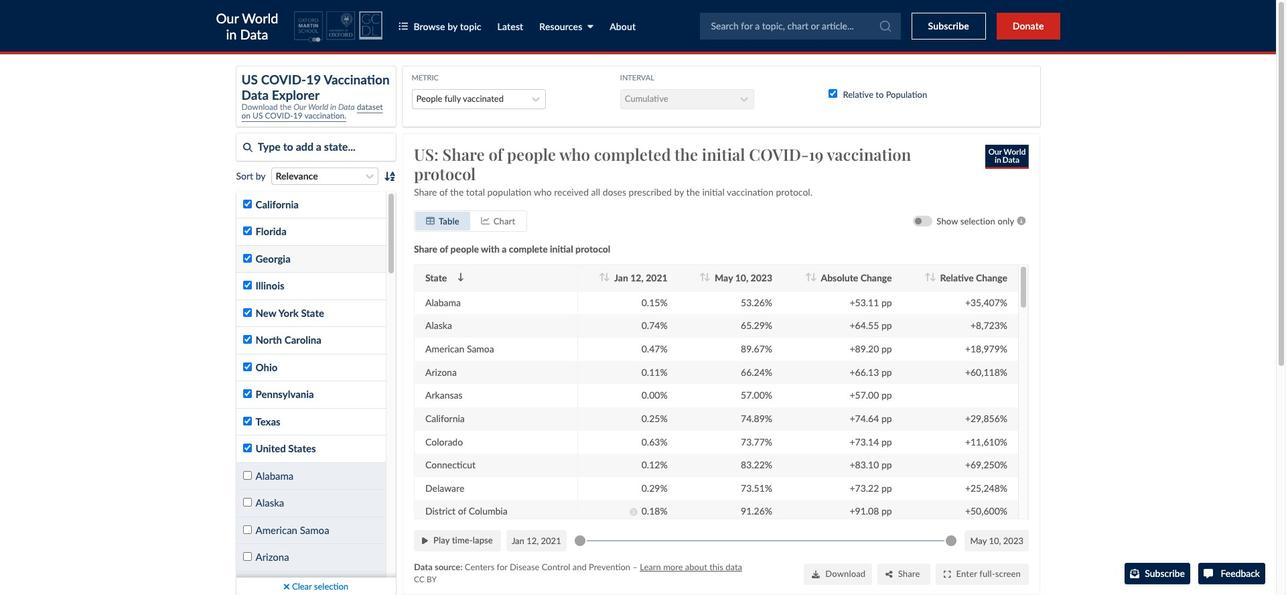 Task type: vqa. For each thing, say whether or not it's contained in the screenshot.


Task type: describe. For each thing, give the bounding box(es) containing it.
–
[[633, 562, 638, 572]]

+18,979%
[[965, 343, 1008, 355]]

vaccination
[[324, 72, 390, 87]]

table link
[[415, 212, 470, 230]]

message image
[[1204, 569, 1214, 578]]

data inside the our world in data
[[240, 26, 268, 42]]

download for download
[[826, 569, 866, 579]]

carolina
[[285, 334, 322, 346]]

in inside the our world in data
[[226, 26, 237, 42]]

source:
[[435, 562, 463, 572]]

1 horizontal spatial samoa
[[467, 343, 494, 355]]

change for relative change
[[976, 272, 1008, 283]]

delaware
[[425, 483, 464, 494]]

+69,250%
[[965, 459, 1008, 471]]

Type to add a state... text field
[[236, 134, 396, 161]]

66.24%
[[741, 367, 773, 378]]

north carolina
[[256, 334, 322, 346]]

new york state
[[256, 307, 324, 319]]

all
[[591, 186, 600, 198]]

+60,118%
[[965, 367, 1008, 378]]

received
[[554, 186, 589, 198]]

0.11%
[[642, 367, 668, 378]]

more
[[663, 562, 683, 572]]

53.26%
[[741, 297, 773, 308]]

1 horizontal spatial our
[[294, 102, 307, 112]]

0 vertical spatial initial
[[702, 144, 745, 165]]

share button
[[878, 564, 931, 585]]

chart line image
[[481, 217, 489, 226]]

0.18%
[[642, 506, 668, 517]]

0 horizontal spatial jan 12, 2021
[[512, 535, 561, 546]]

91.26%
[[741, 506, 773, 517]]

1 horizontal spatial in
[[330, 102, 337, 112]]

1 vertical spatial american samoa
[[256, 524, 330, 536]]

selection for clear
[[314, 581, 349, 592]]

table
[[439, 216, 459, 226]]

fully
[[445, 93, 461, 104]]

0 vertical spatial american samoa
[[425, 343, 494, 355]]

0 horizontal spatial may
[[715, 272, 733, 283]]

1 vertical spatial arizona
[[256, 551, 289, 563]]

this
[[710, 562, 723, 572]]

relevance
[[276, 170, 318, 181]]

world inside the our world in data
[[242, 10, 278, 26]]

1 horizontal spatial jan 12, 2021
[[614, 272, 668, 283]]

arrow up long image for relative change
[[925, 273, 931, 282]]

control
[[542, 562, 570, 572]]

0.29%
[[642, 483, 668, 494]]

0 vertical spatial vaccination
[[827, 144, 912, 165]]

enter full-screen
[[957, 569, 1021, 579]]

xmark image
[[283, 582, 290, 591]]

0.00%
[[642, 390, 668, 401]]

relative for relative to population
[[844, 89, 874, 100]]

submit image
[[879, 19, 893, 33]]

0 vertical spatial alaska
[[425, 320, 452, 331]]

with
[[481, 243, 500, 255]]

+73.14 pp
[[850, 436, 892, 448]]

1 vertical spatial who
[[534, 186, 552, 198]]

dataset on us covid-19 vaccination.
[[242, 102, 383, 121]]

0 vertical spatial alabama
[[425, 297, 461, 308]]

clear
[[292, 581, 312, 592]]

0 horizontal spatial people
[[450, 243, 479, 255]]

1 vertical spatial subscribe button
[[1126, 563, 1191, 584]]

york
[[278, 307, 299, 319]]

2 vertical spatial initial
[[550, 243, 573, 255]]

by
[[427, 575, 437, 585]]

+91.08 pp
[[850, 506, 892, 517]]

florida
[[256, 225, 287, 237]]

0 horizontal spatial 2023
[[751, 272, 773, 283]]

play image
[[422, 537, 428, 545]]

+25,248%
[[965, 483, 1008, 494]]

covid- inside us: share of people who completed the initial covid-19 vaccination protocol share of the total population who received all doses prescribed by the initial vaccination protocol.
[[749, 144, 809, 165]]

resources
[[540, 21, 583, 32]]

clear selection
[[290, 581, 349, 592]]

by inside us: share of people who completed the initial covid-19 vaccination protocol share of the total population who received all doses prescribed by the initial vaccination protocol.
[[674, 186, 684, 198]]

arrow down long image for may 10, 2023
[[704, 273, 711, 282]]

for
[[497, 562, 508, 572]]

0.12%
[[642, 459, 668, 471]]

1 vertical spatial 2023
[[1004, 535, 1024, 546]]

protocol.
[[776, 186, 813, 198]]

protocol inside us: share of people who completed the initial covid-19 vaccination protocol share of the total population who received all doses prescribed by the initial vaccination protocol.
[[414, 163, 476, 184]]

feedback button
[[1199, 563, 1266, 584]]

1 horizontal spatial american
[[425, 343, 464, 355]]

topic
[[460, 21, 482, 32]]

1 horizontal spatial california
[[425, 413, 465, 424]]

texas
[[256, 415, 281, 427]]

us inside us covid-19 vaccination data explorer
[[242, 72, 258, 87]]

of right district
[[458, 506, 466, 517]]

donate
[[1013, 20, 1045, 32]]

download the our world in data
[[242, 102, 355, 112]]

0 horizontal spatial 10,
[[735, 272, 748, 283]]

illinois
[[256, 280, 285, 292]]

0 vertical spatial subscribe
[[929, 20, 970, 32]]

Search for a topic, chart or article... search field
[[712, 11, 880, 41]]

0 vertical spatial california
[[256, 198, 299, 210]]

0 vertical spatial may 10, 2023
[[715, 272, 773, 283]]

share inside button
[[898, 569, 920, 579]]

about link
[[610, 21, 636, 32]]

1 vertical spatial world
[[308, 102, 329, 112]]

19 inside us: share of people who completed the initial covid-19 vaccination protocol share of the total population who received all doses prescribed by the initial vaccination protocol.
[[809, 144, 824, 165]]

district
[[425, 506, 456, 517]]

prescribed
[[629, 186, 672, 198]]

19 inside us covid-19 vaccination data explorer
[[306, 72, 321, 87]]

74.89%
[[741, 413, 773, 424]]

share up "table" image
[[414, 186, 437, 198]]

on
[[242, 111, 251, 121]]

absolute
[[821, 272, 858, 283]]

1 vertical spatial samoa
[[300, 524, 330, 536]]

73.51%
[[741, 483, 773, 494]]

us inside dataset on us covid-19 vaccination.
[[253, 111, 263, 121]]

arrow up long image for absolute change
[[805, 273, 812, 282]]

our inside the our world in data
[[216, 10, 239, 26]]

united
[[256, 443, 286, 455]]

of up population at the left top of the page
[[489, 144, 503, 165]]

donate link
[[997, 12, 1061, 39]]

0 vertical spatial arizona
[[425, 367, 457, 378]]

relative for relative change
[[940, 272, 974, 283]]

browse
[[414, 21, 445, 32]]

of down 'table' link
[[440, 243, 448, 255]]

list ul image
[[399, 22, 408, 31]]

play time-lapse button
[[414, 530, 501, 552]]

by for sort
[[256, 170, 266, 181]]

north
[[256, 334, 282, 346]]

arrow down long image for jan
[[604, 273, 610, 282]]

only
[[998, 216, 1015, 226]]

to
[[876, 89, 884, 100]]

1 vertical spatial alabama
[[256, 470, 294, 482]]

oxford martin school logo image
[[294, 11, 355, 42]]

people inside us: share of people who completed the initial covid-19 vaccination protocol share of the total population who received all doses prescribed by the initial vaccination protocol.
[[507, 144, 556, 165]]

+83.10 pp
[[850, 459, 892, 471]]

1 vertical spatial subscribe
[[1146, 568, 1186, 579]]

19 inside dataset on us covid-19 vaccination.
[[293, 111, 303, 121]]

share down "table" image
[[414, 243, 437, 255]]

connecticut
[[425, 459, 476, 471]]

population
[[487, 186, 532, 198]]

browse by topic
[[414, 21, 482, 32]]

us: share of people who completed the initial covid-19 vaccination protocol share of the total population who received all doses prescribed by the initial vaccination protocol.
[[414, 144, 912, 198]]

complete
[[509, 243, 548, 255]]

1 horizontal spatial may
[[971, 535, 987, 546]]

0 vertical spatial 12,
[[631, 272, 644, 283]]

+35,407%
[[965, 297, 1008, 308]]

0.15%
[[642, 297, 668, 308]]

browse by topic button
[[399, 19, 482, 33]]



Task type: locate. For each thing, give the bounding box(es) containing it.
0 horizontal spatial california
[[256, 198, 299, 210]]

+8,723%
[[971, 320, 1008, 331]]

0 horizontal spatial state
[[301, 307, 324, 319]]

19 down explorer
[[293, 111, 303, 121]]

0 horizontal spatial who
[[534, 186, 552, 198]]

pennsylvania
[[256, 388, 314, 400]]

1 horizontal spatial american samoa
[[425, 343, 494, 355]]

1 vertical spatial download
[[826, 569, 866, 579]]

arizona up the arkansas
[[425, 367, 457, 378]]

of up 'table' link
[[439, 186, 448, 198]]

covid- down explorer
[[265, 111, 293, 121]]

protocol down all
[[575, 243, 610, 255]]

2 arrow down long image from the left
[[810, 273, 817, 282]]

1 arrow down long image from the left
[[604, 273, 610, 282]]

12, up 0.15%
[[631, 272, 644, 283]]

people fully vaccinated
[[417, 93, 504, 104]]

3 arrow down long image from the left
[[930, 273, 936, 282]]

cc by
[[414, 575, 437, 585]]

12, up disease
[[527, 535, 539, 546]]

covid- inside us covid-19 vaccination data explorer
[[261, 72, 306, 87]]

about
[[685, 562, 707, 572]]

table image
[[426, 217, 435, 226]]

people up population at the left top of the page
[[507, 144, 556, 165]]

us up on
[[242, 72, 258, 87]]

covid- up protocol.
[[749, 144, 809, 165]]

1 vertical spatial 19
[[293, 111, 303, 121]]

by left topic
[[448, 21, 458, 32]]

65.29%
[[741, 320, 773, 331]]

us:
[[414, 144, 439, 165]]

1 vertical spatial california
[[425, 413, 465, 424]]

people
[[417, 93, 443, 104]]

0 vertical spatial jan 12, 2021
[[614, 272, 668, 283]]

our world in data
[[216, 10, 278, 42]]

share nodes image
[[886, 570, 893, 578]]

1 vertical spatial 12,
[[527, 535, 539, 546]]

us right on
[[253, 111, 263, 121]]

1 vertical spatial people
[[450, 243, 479, 255]]

0 vertical spatial relative
[[844, 89, 874, 100]]

interval
[[621, 73, 655, 82]]

0 horizontal spatial 2021
[[541, 535, 561, 546]]

subscribe right submit icon
[[929, 20, 970, 32]]

83.22%
[[741, 459, 773, 471]]

+66.13 pp
[[850, 367, 892, 378]]

1 horizontal spatial people
[[507, 144, 556, 165]]

feedback
[[1219, 568, 1261, 579]]

1 change from the left
[[861, 272, 892, 283]]

+11,610%
[[965, 436, 1008, 448]]

download
[[242, 102, 278, 112], [826, 569, 866, 579]]

1 horizontal spatial 2021
[[646, 272, 668, 283]]

2 vertical spatial by
[[674, 186, 684, 198]]

2021 up control
[[541, 535, 561, 546]]

new
[[256, 307, 276, 319]]

circle info image
[[630, 508, 638, 516]]

0 vertical spatial state
[[425, 272, 447, 283]]

jan 12, 2021 up 0.15%
[[614, 272, 668, 283]]

1 horizontal spatial arrow up long image
[[925, 273, 931, 282]]

envelope open text image
[[1131, 569, 1140, 578]]

1 vertical spatial 2021
[[541, 535, 561, 546]]

samoa
[[467, 343, 494, 355], [300, 524, 330, 536]]

by right prescribed
[[674, 186, 684, 198]]

united states
[[256, 443, 316, 455]]

0 vertical spatial selection
[[961, 216, 996, 226]]

0 vertical spatial people
[[507, 144, 556, 165]]

0 vertical spatial 19
[[306, 72, 321, 87]]

world
[[242, 10, 278, 26], [308, 102, 329, 112]]

19 up download the our world in data
[[306, 72, 321, 87]]

2 horizontal spatial 19
[[809, 144, 824, 165]]

1 horizontal spatial arrow down long image
[[704, 273, 711, 282]]

0.25%
[[642, 413, 668, 424]]

1 horizontal spatial who
[[559, 144, 590, 165]]

1 horizontal spatial 2023
[[1004, 535, 1024, 546]]

metric
[[412, 73, 439, 82]]

dataset
[[357, 102, 383, 112]]

1 arrow down long image from the left
[[457, 273, 464, 282]]

+73.22 pp
[[850, 483, 892, 494]]

may
[[715, 272, 733, 283], [971, 535, 987, 546]]

1 vertical spatial in
[[330, 102, 337, 112]]

selection right clear
[[314, 581, 349, 592]]

data
[[240, 26, 268, 42], [242, 87, 269, 103], [338, 102, 355, 112], [414, 562, 433, 572]]

0 vertical spatial us
[[242, 72, 258, 87]]

2 arrow up long image from the left
[[805, 273, 812, 282]]

selection
[[961, 216, 996, 226], [314, 581, 349, 592]]

0 vertical spatial covid-
[[261, 72, 306, 87]]

19
[[306, 72, 321, 87], [293, 111, 303, 121], [809, 144, 824, 165]]

1 horizontal spatial state
[[425, 272, 447, 283]]

relative change
[[940, 272, 1008, 283]]

0 horizontal spatial jan
[[512, 535, 524, 546]]

1 horizontal spatial jan
[[614, 272, 628, 283]]

may 10, 2023 up 53.26%
[[715, 272, 773, 283]]

1 horizontal spatial protocol
[[575, 243, 610, 255]]

covid- inside dataset on us covid-19 vaccination.
[[265, 111, 293, 121]]

arrow down a z image
[[384, 171, 396, 182]]

california up florida
[[256, 198, 299, 210]]

2023 up screen
[[1004, 535, 1024, 546]]

1 horizontal spatial 19
[[306, 72, 321, 87]]

2 vertical spatial 19
[[809, 144, 824, 165]]

enter full-screen button
[[936, 564, 1029, 585]]

change up +53.11 pp
[[861, 272, 892, 283]]

1 vertical spatial initial
[[702, 186, 725, 198]]

1 horizontal spatial may 10, 2023
[[971, 535, 1024, 546]]

0 horizontal spatial arizona
[[256, 551, 289, 563]]

learn more about this data link
[[640, 562, 742, 572]]

+50,600%
[[965, 506, 1008, 517]]

sort by
[[236, 170, 266, 181]]

by right sort at the top of page
[[256, 170, 266, 181]]

change for absolute change
[[861, 272, 892, 283]]

latest link
[[498, 21, 524, 32]]

sort
[[236, 170, 253, 181]]

0 vertical spatial protocol
[[414, 163, 476, 184]]

2021 up 0.15%
[[646, 272, 668, 283]]

colorado
[[425, 436, 463, 448]]

0 horizontal spatial relative
[[844, 89, 874, 100]]

who up received
[[559, 144, 590, 165]]

2 change from the left
[[976, 272, 1008, 283]]

1 horizontal spatial 10,
[[989, 535, 1001, 546]]

by for browse
[[448, 21, 458, 32]]

2 arrow up long image from the left
[[925, 273, 931, 282]]

download right download icon
[[826, 569, 866, 579]]

selection for show
[[961, 216, 996, 226]]

ohio
[[256, 361, 278, 373]]

population
[[887, 89, 928, 100]]

people left "with"
[[450, 243, 479, 255]]

vaccinated
[[463, 93, 504, 104]]

0 horizontal spatial alabama
[[256, 470, 294, 482]]

screen
[[996, 569, 1021, 579]]

dataset on us covid-19 vaccination. link
[[242, 102, 383, 121]]

centers
[[465, 562, 495, 572]]

1 vertical spatial our
[[294, 102, 307, 112]]

resources button
[[540, 19, 594, 33]]

time-
[[452, 535, 473, 546]]

california up colorado
[[425, 413, 465, 424]]

relative to population
[[844, 89, 928, 100]]

protocol up total at top
[[414, 163, 476, 184]]

initial
[[702, 144, 745, 165], [702, 186, 725, 198], [550, 243, 573, 255]]

caret down image
[[588, 22, 594, 31]]

0 horizontal spatial samoa
[[300, 524, 330, 536]]

relative left to
[[844, 89, 874, 100]]

0 horizontal spatial selection
[[314, 581, 349, 592]]

of
[[489, 144, 503, 165], [439, 186, 448, 198], [440, 243, 448, 255], [458, 506, 466, 517]]

0 horizontal spatial may 10, 2023
[[715, 272, 773, 283]]

georgia
[[256, 253, 291, 265]]

arrow up long image
[[599, 273, 605, 282], [925, 273, 931, 282]]

protocol
[[414, 163, 476, 184], [575, 243, 610, 255]]

arrow down long image
[[457, 273, 464, 282], [704, 273, 711, 282], [930, 273, 936, 282]]

download for download the our world in data
[[242, 102, 278, 112]]

global change data lab logo image
[[360, 11, 383, 40]]

0 horizontal spatial 12,
[[527, 535, 539, 546]]

state down "table" image
[[425, 272, 447, 283]]

0 horizontal spatial american samoa
[[256, 524, 330, 536]]

1 vertical spatial 10,
[[989, 535, 1001, 546]]

2 arrow down long image from the left
[[704, 273, 711, 282]]

show selection only
[[937, 216, 1015, 226]]

american up the arkansas
[[425, 343, 464, 355]]

1 vertical spatial us
[[253, 111, 263, 121]]

data inside us covid-19 vaccination data explorer
[[242, 87, 269, 103]]

0 horizontal spatial arrow down long image
[[604, 273, 610, 282]]

selection left only at the top right
[[961, 216, 996, 226]]

1 horizontal spatial alabama
[[425, 297, 461, 308]]

1 horizontal spatial alaska
[[425, 320, 452, 331]]

arrow down long image for relative change
[[930, 273, 936, 282]]

0 horizontal spatial protocol
[[414, 163, 476, 184]]

may 10, 2023 down '+50,600%'
[[971, 535, 1024, 546]]

relative up +35,407%
[[940, 272, 974, 283]]

0.74%
[[642, 320, 668, 331]]

0 vertical spatial may
[[715, 272, 733, 283]]

1 vertical spatial may 10, 2023
[[971, 535, 1024, 546]]

latest
[[498, 21, 524, 32]]

chart link
[[470, 212, 526, 230]]

None checkbox
[[829, 89, 838, 98]]

arrow up long image
[[699, 273, 706, 282], [805, 273, 812, 282]]

1 vertical spatial american
[[256, 524, 298, 536]]

in
[[226, 26, 237, 42], [330, 102, 337, 112]]

1 vertical spatial state
[[301, 307, 324, 319]]

arrow up long image for may 10, 2023
[[699, 273, 706, 282]]

0 horizontal spatial arrow up long image
[[699, 273, 706, 282]]

cc by link
[[414, 575, 437, 585]]

share right share nodes image
[[898, 569, 920, 579]]

who left received
[[534, 186, 552, 198]]

arizona up xmark image
[[256, 551, 289, 563]]

0 horizontal spatial subscribe button
[[912, 12, 986, 39]]

american up xmark image
[[256, 524, 298, 536]]

download image
[[812, 570, 820, 578]]

0 vertical spatial download
[[242, 102, 278, 112]]

disease
[[510, 562, 540, 572]]

1 vertical spatial jan
[[512, 535, 524, 546]]

+53.11 pp
[[850, 297, 892, 308]]

chart
[[493, 216, 515, 226]]

arrow down long image for absolute
[[810, 273, 817, 282]]

19 up protocol.
[[809, 144, 824, 165]]

prevention
[[589, 562, 630, 572]]

download button
[[804, 564, 873, 585]]

10, up 53.26%
[[735, 272, 748, 283]]

1 vertical spatial selection
[[314, 581, 349, 592]]

1 horizontal spatial arizona
[[425, 367, 457, 378]]

arrow up long image for jan 12, 2021
[[599, 273, 605, 282]]

None search field
[[700, 11, 901, 41]]

subscribe button right submit icon
[[912, 12, 986, 39]]

1 horizontal spatial arrow up long image
[[805, 273, 812, 282]]

12,
[[631, 272, 644, 283], [527, 535, 539, 546]]

columbia
[[469, 506, 508, 517]]

american samoa up xmark image
[[256, 524, 330, 536]]

american samoa up the arkansas
[[425, 343, 494, 355]]

state right york on the left bottom
[[301, 307, 324, 319]]

0 horizontal spatial download
[[242, 102, 278, 112]]

0 vertical spatial who
[[559, 144, 590, 165]]

0 horizontal spatial subscribe
[[929, 20, 970, 32]]

+29,856%
[[965, 413, 1008, 424]]

alaska
[[425, 320, 452, 331], [256, 497, 284, 509]]

download up the magnifying glass image
[[242, 102, 278, 112]]

0 horizontal spatial alaska
[[256, 497, 284, 509]]

share
[[442, 144, 485, 165], [414, 186, 437, 198], [414, 243, 437, 255], [898, 569, 920, 579]]

share right 'us:'
[[442, 144, 485, 165]]

1 arrow up long image from the left
[[599, 273, 605, 282]]

arrow down long image
[[604, 273, 610, 282], [810, 273, 817, 282]]

1 horizontal spatial vaccination
[[827, 144, 912, 165]]

0 horizontal spatial by
[[256, 170, 266, 181]]

expand image
[[944, 570, 951, 578]]

0.63%
[[642, 436, 668, 448]]

0 vertical spatial jan
[[614, 272, 628, 283]]

1 vertical spatial vaccination
[[727, 186, 774, 198]]

may 10, 2023
[[715, 272, 773, 283], [971, 535, 1024, 546]]

10, down '+50,600%'
[[989, 535, 1001, 546]]

play
[[433, 535, 450, 546]]

and
[[573, 562, 587, 572]]

learn
[[640, 562, 661, 572]]

subscribe
[[929, 20, 970, 32], [1146, 568, 1186, 579]]

0 vertical spatial world
[[242, 10, 278, 26]]

1 vertical spatial protocol
[[575, 243, 610, 255]]

magnifying glass image
[[243, 142, 252, 152]]

subscribe button left message icon on the bottom of page
[[1126, 563, 1191, 584]]

0 vertical spatial subscribe button
[[912, 12, 986, 39]]

1 arrow up long image from the left
[[699, 273, 706, 282]]

1 horizontal spatial selection
[[961, 216, 996, 226]]

0 horizontal spatial 19
[[293, 111, 303, 121]]

+89.20 pp
[[850, 343, 892, 355]]

american
[[425, 343, 464, 355], [256, 524, 298, 536]]

1 vertical spatial relative
[[940, 272, 974, 283]]

subscribe right envelope open text icon
[[1146, 568, 1186, 579]]

vaccination down to
[[827, 144, 912, 165]]

by inside browse by topic button
[[448, 21, 458, 32]]

1 vertical spatial by
[[256, 170, 266, 181]]

circle info image
[[1015, 217, 1029, 226]]

vaccination left protocol.
[[727, 186, 774, 198]]

covid- up download the our world in data
[[261, 72, 306, 87]]

+64.55 pp
[[850, 320, 892, 331]]

us covid-19 vaccination data explorer
[[242, 72, 390, 103]]

change
[[861, 272, 892, 283], [976, 272, 1008, 283]]

None field
[[700, 11, 901, 41]]

download inside the download button
[[826, 569, 866, 579]]

total
[[466, 186, 485, 198]]

1 vertical spatial covid-
[[265, 111, 293, 121]]

0 vertical spatial 2021
[[646, 272, 668, 283]]

2023 up 53.26%
[[751, 272, 773, 283]]

2021
[[646, 272, 668, 283], [541, 535, 561, 546]]

0 vertical spatial by
[[448, 21, 458, 32]]

jan 12, 2021 up disease
[[512, 535, 561, 546]]

change up +35,407%
[[976, 272, 1008, 283]]



